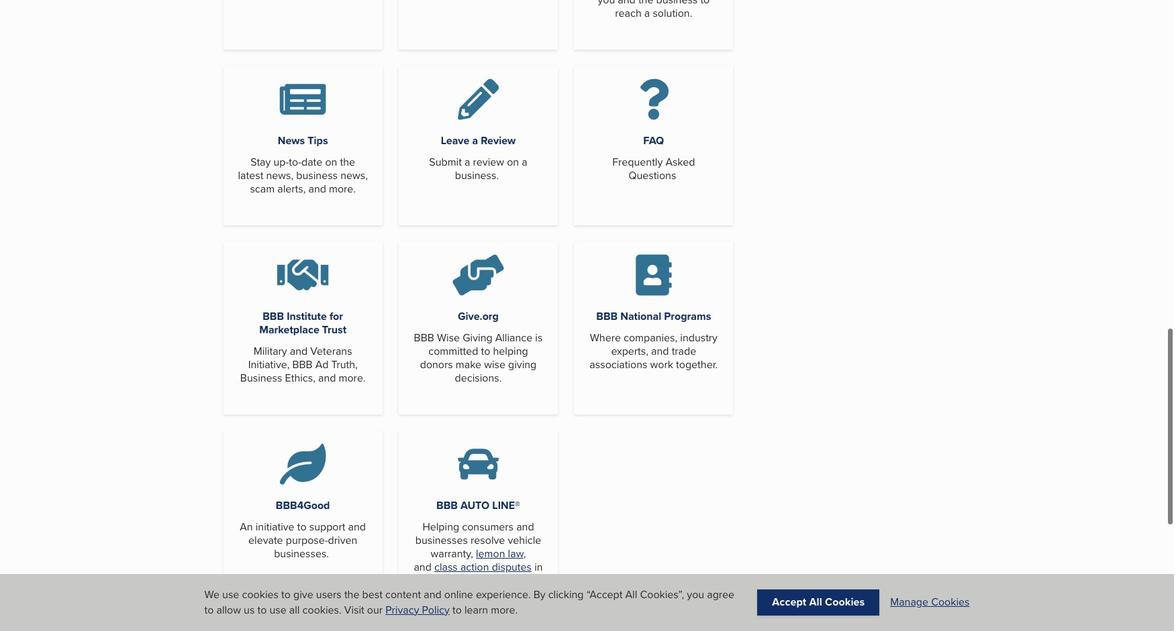 Task type: vqa. For each thing, say whether or not it's contained in the screenshot.
in
yes



Task type: locate. For each thing, give the bounding box(es) containing it.
support
[[309, 520, 345, 535]]

lemon
[[476, 547, 505, 562]]

0 horizontal spatial use
[[222, 588, 239, 603]]

bbb inside bbb national programs where companies, industry experts, and trade associations work together.
[[596, 309, 618, 324]]

1 on from the left
[[325, 155, 337, 170]]

bbb for bbb auto line®
[[436, 498, 458, 514]]

all
[[625, 588, 637, 603], [809, 595, 822, 610]]

ethics,
[[285, 371, 315, 386]]

and inside , and
[[414, 560, 432, 576]]

date
[[301, 155, 322, 170]]

for
[[330, 309, 343, 324]]

manage cookies button
[[890, 595, 970, 611]]

national
[[620, 309, 661, 324]]

bbb
[[263, 309, 284, 324], [596, 309, 618, 324], [414, 330, 434, 346], [292, 357, 313, 373], [436, 498, 458, 514]]

0 horizontal spatial on
[[325, 155, 337, 170]]

industry
[[680, 330, 718, 346]]

helping
[[493, 344, 528, 359]]

cookies
[[242, 588, 279, 603]]

bbb auto line® link
[[436, 498, 520, 514]]

businesses.
[[274, 547, 329, 562]]

all right accept
[[809, 595, 822, 610]]

the left "best"
[[344, 588, 359, 603]]

2 on from the left
[[507, 155, 519, 170]]

1 news, from the left
[[266, 168, 293, 183]]

alliance
[[495, 330, 532, 346]]

on inside the leave a review submit a review on a business.
[[507, 155, 519, 170]]

to down effective at the bottom left
[[452, 603, 462, 618]]

by
[[533, 588, 545, 603]]

on
[[325, 155, 337, 170], [507, 155, 519, 170]]

2 vertical spatial more.
[[491, 603, 518, 618]]

news,
[[266, 168, 293, 183], [340, 168, 368, 183]]

faq
[[643, 133, 664, 149]]

all inside we use cookies to give users the best content and online experience. by clicking "accept all cookies", you agree to allow us to use all cookies. visit our
[[625, 588, 637, 603]]

use left all
[[269, 603, 286, 618]]

and
[[308, 181, 326, 197], [290, 344, 308, 359], [651, 344, 669, 359], [318, 371, 336, 386], [348, 520, 366, 535], [516, 520, 534, 535], [414, 560, 432, 576], [488, 573, 506, 589], [424, 588, 442, 603]]

cookies right manage
[[931, 595, 970, 610]]

cookies right accept
[[825, 595, 865, 610]]

the
[[340, 155, 355, 170], [344, 588, 359, 603]]

a right review
[[522, 155, 527, 170]]

review
[[473, 155, 504, 170]]

in
[[534, 560, 543, 576]]

driven
[[328, 533, 357, 549]]

policy
[[422, 603, 450, 618]]

is
[[535, 330, 543, 346]]

bbb national programs link
[[596, 309, 711, 324]]

privacy policy link
[[385, 603, 450, 618]]

an
[[240, 520, 253, 535]]

bbb up where
[[596, 309, 618, 324]]

cookies",
[[640, 588, 684, 603]]

consumers
[[462, 520, 514, 535]]

class action disputes
[[434, 560, 532, 576]]

experience.
[[476, 588, 531, 603]]

bbb4good link
[[276, 498, 330, 514]]

allow
[[216, 603, 241, 618]]

more. inside bbb institute for marketplace trust military and veterans initiative, bbb ad truth, business ethics, and more.
[[339, 371, 365, 386]]

0 vertical spatial the
[[340, 155, 355, 170]]

more. for news,
[[329, 181, 356, 197]]

give
[[293, 588, 313, 603]]

a
[[472, 133, 478, 149], [465, 155, 470, 170], [522, 155, 527, 170], [425, 573, 431, 589]]

clicking
[[548, 588, 584, 603]]

and inside bbb national programs where companies, industry experts, and trade associations work together.
[[651, 344, 669, 359]]

more. right alerts,
[[329, 181, 356, 197]]

on right review
[[507, 155, 519, 170]]

to inside give.org bbb wise giving alliance is committed to helping donors make wise giving decisions.
[[481, 344, 490, 359]]

on for a
[[507, 155, 519, 170]]

more. down manner.
[[491, 603, 518, 618]]

1 horizontal spatial cookies
[[931, 595, 970, 610]]

cookies
[[825, 595, 865, 610], [931, 595, 970, 610]]

and inside helping consumers and businesses resolve vehicle warranty,
[[516, 520, 534, 535]]

1 horizontal spatial news,
[[340, 168, 368, 183]]

veterans
[[310, 344, 352, 359]]

on inside news tips stay up-to-date on the latest news, business news, scam alerts, and more.
[[325, 155, 337, 170]]

to-
[[289, 155, 301, 170]]

use
[[222, 588, 239, 603], [269, 603, 286, 618]]

1 vertical spatial the
[[344, 588, 359, 603]]

on right date
[[325, 155, 337, 170]]

1 horizontal spatial on
[[507, 155, 519, 170]]

use right we
[[222, 588, 239, 603]]

more. right ad
[[339, 371, 365, 386]]

businesses
[[415, 533, 468, 549]]

1 vertical spatial more.
[[339, 371, 365, 386]]

bbb left wise
[[414, 330, 434, 346]]

bbb left institute
[[263, 309, 284, 324]]

to down bbb4good
[[297, 520, 307, 535]]

give.org link
[[458, 309, 499, 324]]

to left give
[[281, 588, 291, 603]]

to left helping
[[481, 344, 490, 359]]

a left review
[[465, 155, 470, 170]]

0 horizontal spatial news,
[[266, 168, 293, 183]]

where
[[590, 330, 621, 346]]

bbb up helping
[[436, 498, 458, 514]]

warranty,
[[431, 547, 473, 562]]

auto
[[460, 498, 490, 514]]

a right leave
[[472, 133, 478, 149]]

1 horizontal spatial all
[[809, 595, 822, 610]]

elevate purpose-
[[248, 533, 328, 549]]

0 vertical spatial more.
[[329, 181, 356, 197]]

helping consumers and businesses resolve vehicle warranty,
[[415, 520, 541, 562]]

all right "accept
[[625, 588, 637, 603]]

lemon law link
[[476, 547, 523, 562]]

to left allow
[[204, 603, 214, 618]]

us
[[244, 603, 255, 618]]

bbb institute for marketplace trust military and veterans initiative, bbb ad truth, business ethics, and more.
[[240, 309, 365, 386]]

more. inside news tips stay up-to-date on the latest news, business news, scam alerts, and more.
[[329, 181, 356, 197]]

accept
[[772, 595, 806, 610]]

up-
[[274, 155, 289, 170]]

donors
[[420, 357, 453, 373]]

learn
[[465, 603, 488, 618]]

wise
[[484, 357, 505, 373]]

alerts,
[[277, 181, 306, 197]]

you
[[687, 588, 704, 603]]

accept all cookies
[[772, 595, 865, 610]]

, and
[[414, 547, 526, 576]]

bbb national programs where companies, industry experts, and trade associations work together.
[[590, 309, 718, 373]]

ad
[[315, 357, 329, 373]]

free
[[467, 573, 485, 589]]

vehicle
[[508, 533, 541, 549]]

0 horizontal spatial cookies
[[825, 595, 865, 610]]

more.
[[329, 181, 356, 197], [339, 371, 365, 386], [491, 603, 518, 618]]

all inside button
[[809, 595, 822, 610]]

a left hassle-
[[425, 573, 431, 589]]

0 horizontal spatial all
[[625, 588, 637, 603]]

trust
[[322, 322, 346, 338]]

and inside news tips stay up-to-date on the latest news, business news, scam alerts, and more.
[[308, 181, 326, 197]]

the right the business
[[340, 155, 355, 170]]

more. for truth,
[[339, 371, 365, 386]]

and inside we use cookies to give users the best content and online experience. by clicking "accept all cookies", you agree to allow us to use all cookies. visit our
[[424, 588, 442, 603]]

questions
[[628, 168, 676, 183]]



Task type: describe. For each thing, give the bounding box(es) containing it.
visit
[[344, 603, 364, 618]]

lemon law
[[476, 547, 523, 562]]

and inside bbb4good an initiative to support and elevate purpose-driven businesses.
[[348, 520, 366, 535]]

companies,
[[624, 330, 677, 346]]

a inside the in a hassle-free and cost- effective manner.
[[425, 573, 431, 589]]

on for the
[[325, 155, 337, 170]]

we use cookies to give users the best content and online experience. by clicking "accept all cookies", you agree to allow us to use all cookies. visit our
[[204, 588, 734, 618]]

associations
[[590, 357, 647, 373]]

bbb4good
[[276, 498, 330, 514]]

experts,
[[611, 344, 648, 359]]

disputes
[[492, 560, 532, 576]]

news
[[278, 133, 305, 149]]

hassle-
[[433, 573, 467, 589]]

law
[[508, 547, 523, 562]]

work
[[650, 357, 673, 373]]

committed
[[428, 344, 478, 359]]

1 horizontal spatial use
[[269, 603, 286, 618]]

programs
[[664, 309, 711, 324]]

best
[[362, 588, 383, 603]]

2 cookies from the left
[[931, 595, 970, 610]]

the inside news tips stay up-to-date on the latest news, business news, scam alerts, and more.
[[340, 155, 355, 170]]

business.
[[455, 168, 499, 183]]

bbb institute for marketplace trust link
[[259, 309, 346, 338]]

helping
[[422, 520, 459, 535]]

giving
[[463, 330, 492, 346]]

business
[[240, 371, 282, 386]]

scam
[[250, 181, 275, 197]]

truth,
[[331, 357, 358, 373]]

and inside the in a hassle-free and cost- effective manner.
[[488, 573, 506, 589]]

military
[[254, 344, 287, 359]]

content
[[385, 588, 421, 603]]

the inside we use cookies to give users the best content and online experience. by clicking "accept all cookies", you agree to allow us to use all cookies. visit our
[[344, 588, 359, 603]]

online
[[444, 588, 473, 603]]

together.
[[676, 357, 718, 373]]

bbb for bbb institute for marketplace trust military and veterans initiative, bbb ad truth, business ethics, and more.
[[263, 309, 284, 324]]

review
[[481, 133, 516, 149]]

in a hassle-free and cost- effective manner.
[[425, 560, 543, 602]]

decisions.
[[455, 371, 502, 386]]

asked
[[666, 155, 695, 170]]

bbb left ad
[[292, 357, 313, 373]]

our
[[367, 603, 383, 618]]

bbb for bbb national programs where companies, industry experts, and trade associations work together.
[[596, 309, 618, 324]]

wise
[[437, 330, 460, 346]]

make
[[456, 357, 481, 373]]

latest
[[238, 168, 263, 183]]

line®
[[492, 498, 520, 514]]

faq link
[[643, 133, 664, 149]]

news tips stay up-to-date on the latest news, business news, scam alerts, and more.
[[238, 133, 368, 197]]

to inside bbb4good an initiative to support and elevate purpose-driven businesses.
[[297, 520, 307, 535]]

trade
[[672, 344, 696, 359]]

cookies.
[[302, 603, 342, 618]]

leave
[[441, 133, 470, 149]]

news tips link
[[278, 133, 328, 149]]

institute
[[287, 309, 327, 324]]

effective
[[438, 587, 478, 602]]

bbb inside give.org bbb wise giving alliance is committed to helping donors make wise giving decisions.
[[414, 330, 434, 346]]

stay
[[251, 155, 271, 170]]

all
[[289, 603, 300, 618]]

class action disputes link
[[434, 560, 532, 576]]

initiative
[[256, 520, 294, 535]]

business
[[296, 168, 338, 183]]

accept all cookies button
[[757, 590, 880, 616]]

,
[[523, 547, 526, 562]]

action
[[460, 560, 489, 576]]

leave a review link
[[441, 133, 516, 149]]

1 cookies from the left
[[825, 595, 865, 610]]

to right us
[[257, 603, 267, 618]]

give.org bbb wise giving alliance is committed to helping donors make wise giving decisions.
[[414, 309, 543, 386]]

we
[[204, 588, 220, 603]]

marketplace
[[259, 322, 319, 338]]

manage
[[890, 595, 928, 610]]

faq frequently asked questions
[[612, 133, 695, 183]]

leave a review submit a review on a business.
[[429, 133, 527, 183]]

manner.
[[481, 587, 519, 602]]

2 news, from the left
[[340, 168, 368, 183]]

frequently
[[612, 155, 663, 170]]

"accept
[[586, 588, 623, 603]]

manage cookies
[[890, 595, 970, 610]]

class
[[434, 560, 458, 576]]

give.org
[[458, 309, 499, 324]]

submit
[[429, 155, 462, 170]]

initiative,
[[248, 357, 290, 373]]



